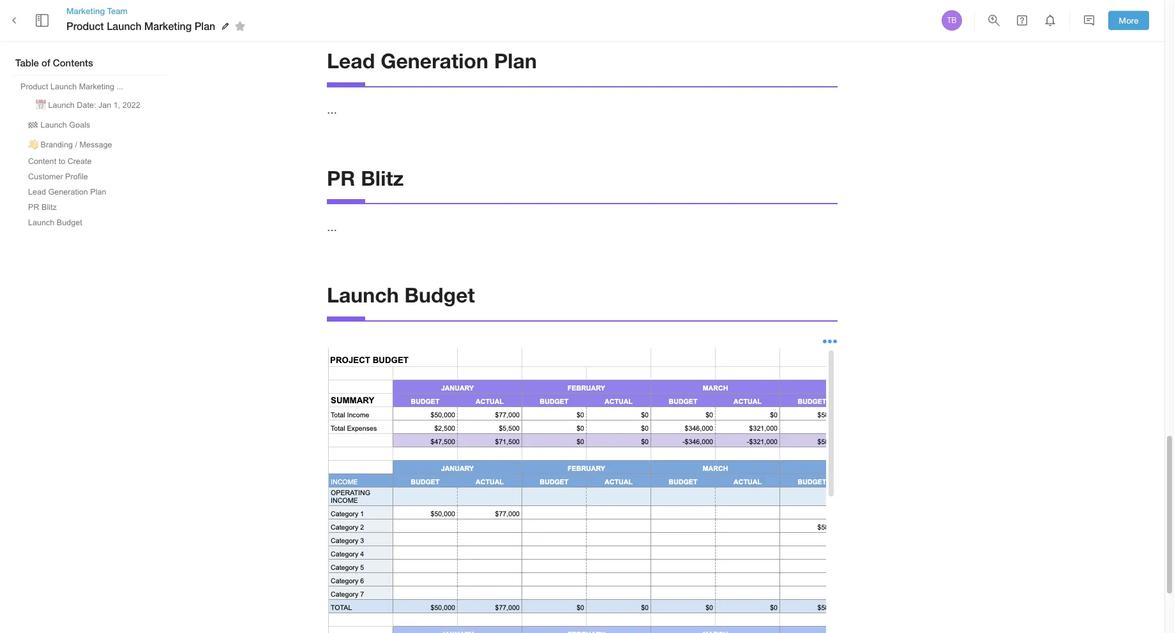 Task type: describe. For each thing, give the bounding box(es) containing it.
lead inside content to create customer profile lead generation plan pr blitz launch budget
[[28, 188, 46, 197]]

launch for 🏁 launch goals
[[41, 121, 67, 130]]

2 … from the top
[[327, 222, 337, 233]]

🏁 launch goals button
[[23, 115, 95, 133]]

launch for 📅 launch date: jan 1, 2022
[[48, 101, 75, 110]]

marketing inside marketing team link
[[66, 6, 105, 16]]

goals
[[69, 121, 90, 130]]

👋
[[28, 141, 38, 149]]

content to create customer profile lead generation plan pr blitz launch budget
[[28, 157, 106, 227]]

pr inside content to create customer profile lead generation plan pr blitz launch budget
[[28, 203, 39, 212]]

plan inside content to create customer profile lead generation plan pr blitz launch budget
[[90, 188, 106, 197]]

of
[[42, 57, 50, 68]]

generation inside content to create customer profile lead generation plan pr blitz launch budget
[[48, 188, 88, 197]]

launch for product launch marketing plan
[[107, 20, 142, 32]]

1 horizontal spatial blitz
[[361, 166, 404, 190]]

launch for product launch marketing ...
[[50, 82, 77, 91]]

create
[[67, 157, 92, 166]]

📅 launch date: jan 1, 2022
[[36, 101, 140, 110]]

launch budget
[[327, 283, 475, 307]]

0 vertical spatial plan
[[195, 20, 215, 32]]

🏁 launch goals
[[28, 121, 90, 130]]

marketing for product launch marketing plan
[[144, 20, 192, 32]]

pr blitz
[[327, 166, 404, 190]]

content to create button
[[23, 155, 97, 169]]

date:
[[77, 101, 96, 110]]

...
[[117, 82, 123, 91]]

more
[[1119, 15, 1139, 25]]

pr blitz button
[[23, 201, 62, 215]]

message
[[79, 141, 112, 149]]

lead generation plan
[[327, 49, 537, 73]]

1 horizontal spatial budget
[[405, 283, 475, 307]]

📅 launch date: jan 1, 2022 button
[[31, 95, 146, 114]]

customer
[[28, 172, 63, 181]]

0 vertical spatial pr
[[327, 166, 355, 190]]

marketing team
[[66, 6, 128, 16]]



Task type: locate. For each thing, give the bounding box(es) containing it.
marketing team link
[[66, 5, 250, 17]]

0 horizontal spatial budget
[[57, 218, 82, 227]]

launch inside 📅 launch date: jan 1, 2022 button
[[48, 101, 75, 110]]

…
[[327, 104, 337, 116], [327, 222, 337, 233]]

1 vertical spatial plan
[[494, 49, 537, 73]]

budget
[[57, 218, 82, 227], [405, 283, 475, 307]]

branding
[[41, 141, 73, 149]]

1 horizontal spatial lead
[[327, 49, 375, 73]]

tb
[[947, 16, 957, 25]]

to
[[59, 157, 65, 166]]

marketing left team
[[66, 6, 105, 16]]

marketing up 📅 launch date: jan 1, 2022 button
[[79, 82, 114, 91]]

plan
[[195, 20, 215, 32], [494, 49, 537, 73], [90, 188, 106, 197]]

1 … from the top
[[327, 104, 337, 116]]

marketing for product launch marketing ...
[[79, 82, 114, 91]]

product
[[66, 20, 104, 32], [20, 82, 48, 91]]

blitz
[[361, 166, 404, 190], [42, 203, 57, 212]]

marketing inside product launch marketing ... button
[[79, 82, 114, 91]]

table of contents
[[15, 57, 93, 68]]

launch inside product launch marketing ... button
[[50, 82, 77, 91]]

launch inside 🏁 launch goals button
[[41, 121, 67, 130]]

📅
[[36, 101, 46, 110]]

0 horizontal spatial product
[[20, 82, 48, 91]]

0 horizontal spatial plan
[[90, 188, 106, 197]]

0 vertical spatial marketing
[[66, 6, 105, 16]]

1 horizontal spatial product
[[66, 20, 104, 32]]

launch inside content to create customer profile lead generation plan pr blitz launch budget
[[28, 218, 55, 227]]

👋 branding / message button
[[23, 135, 117, 153]]

0 horizontal spatial blitz
[[42, 203, 57, 212]]

0 vertical spatial generation
[[381, 49, 489, 73]]

customer profile button
[[23, 170, 93, 184]]

content
[[28, 157, 56, 166]]

1 horizontal spatial generation
[[381, 49, 489, 73]]

2 vertical spatial plan
[[90, 188, 106, 197]]

2 vertical spatial marketing
[[79, 82, 114, 91]]

marketing
[[66, 6, 105, 16], [144, 20, 192, 32], [79, 82, 114, 91]]

product for product launch marketing plan
[[66, 20, 104, 32]]

1 vertical spatial pr
[[28, 203, 39, 212]]

lead
[[327, 49, 375, 73], [28, 188, 46, 197]]

🏁
[[28, 121, 38, 130]]

table
[[15, 57, 39, 68]]

jan
[[98, 101, 111, 110]]

0 horizontal spatial generation
[[48, 188, 88, 197]]

product for product launch marketing ...
[[20, 82, 48, 91]]

1 vertical spatial blitz
[[42, 203, 57, 212]]

blitz inside content to create customer profile lead generation plan pr blitz launch budget
[[42, 203, 57, 212]]

0 vertical spatial product
[[66, 20, 104, 32]]

0 vertical spatial …
[[327, 104, 337, 116]]

marketing down marketing team link
[[144, 20, 192, 32]]

2 horizontal spatial plan
[[494, 49, 537, 73]]

2022
[[122, 101, 140, 110]]

0 vertical spatial budget
[[57, 218, 82, 227]]

1 vertical spatial lead
[[28, 188, 46, 197]]

/
[[75, 141, 77, 149]]

1 vertical spatial generation
[[48, 188, 88, 197]]

0 vertical spatial lead
[[327, 49, 375, 73]]

product launch marketing plan
[[66, 20, 215, 32]]

profile
[[65, 172, 88, 181]]

1 vertical spatial marketing
[[144, 20, 192, 32]]

team
[[107, 6, 128, 16]]

launch
[[107, 20, 142, 32], [50, 82, 77, 91], [48, 101, 75, 110], [41, 121, 67, 130], [28, 218, 55, 227], [327, 283, 399, 307]]

lead generation plan button
[[23, 185, 112, 199]]

tb button
[[940, 8, 964, 33]]

👋 branding / message
[[28, 141, 112, 149]]

1 vertical spatial budget
[[405, 283, 475, 307]]

contents
[[53, 57, 93, 68]]

1 horizontal spatial pr
[[327, 166, 355, 190]]

product down marketing team
[[66, 20, 104, 32]]

1 vertical spatial …
[[327, 222, 337, 233]]

generation
[[381, 49, 489, 73], [48, 188, 88, 197]]

budget inside content to create customer profile lead generation plan pr blitz launch budget
[[57, 218, 82, 227]]

product up 📅
[[20, 82, 48, 91]]

0 vertical spatial blitz
[[361, 166, 404, 190]]

launch budget button
[[23, 216, 87, 230]]

more button
[[1109, 11, 1150, 30]]

product launch marketing ... button
[[15, 80, 128, 94]]

1 horizontal spatial plan
[[195, 20, 215, 32]]

pr
[[327, 166, 355, 190], [28, 203, 39, 212]]

1,
[[114, 101, 120, 110]]

0 horizontal spatial lead
[[28, 188, 46, 197]]

product launch marketing ...
[[20, 82, 123, 91]]

0 horizontal spatial pr
[[28, 203, 39, 212]]

product inside button
[[20, 82, 48, 91]]

1 vertical spatial product
[[20, 82, 48, 91]]



Task type: vqa. For each thing, say whether or not it's contained in the screenshot.
One
no



